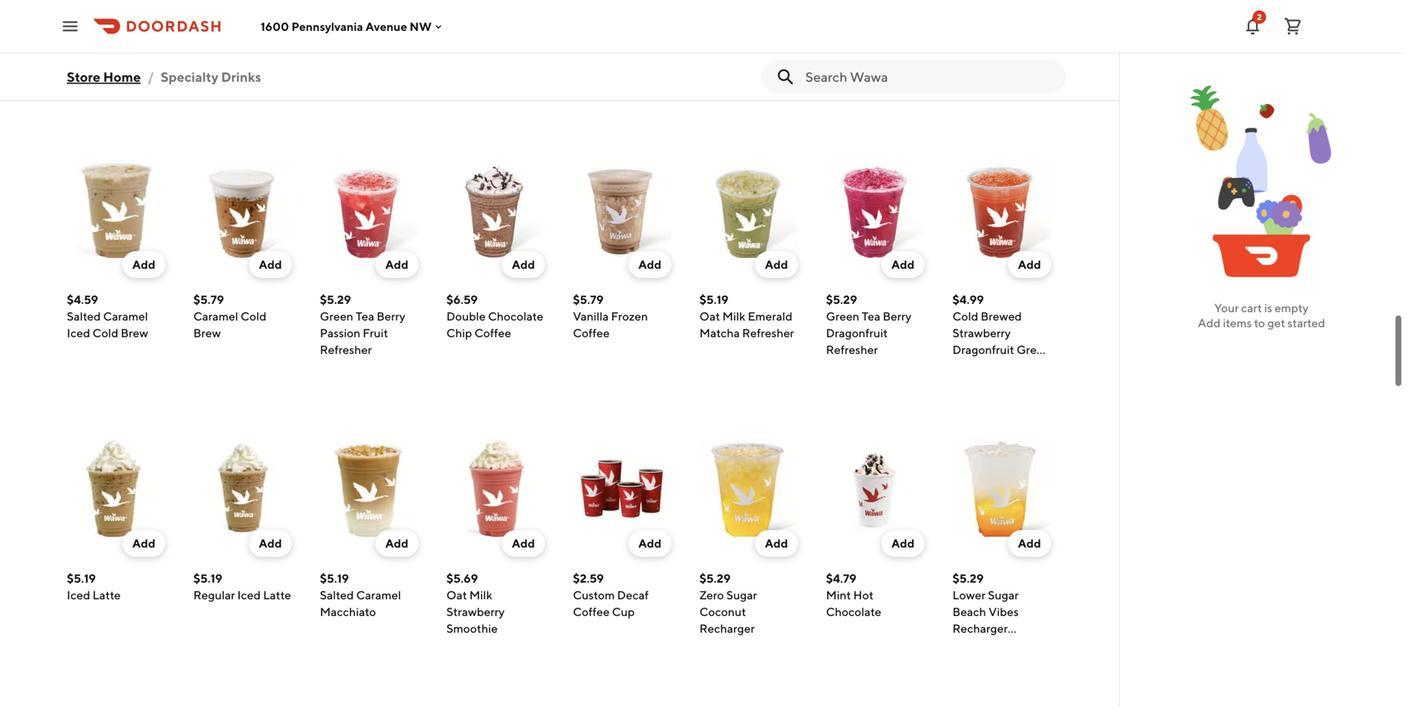 Task type: describe. For each thing, give the bounding box(es) containing it.
brew inside $4.59 salted caramel iced cold brew
[[121, 326, 148, 340]]

$4.59 salted caramel iced cold brew
[[67, 293, 148, 340]]

/
[[148, 69, 154, 85]]

tea inside $5.29 green tea berry dragonfruit refresher
[[862, 310, 881, 323]]

coconut) inside $5.29 lower sugar beach vibes recharger (passionfruit, coconut)
[[953, 655, 1003, 669]]

$5.69 oat milk strawberry smoothie
[[447, 572, 505, 636]]

add for $5.79 vanilla frozen coffee
[[639, 258, 662, 272]]

tea inside iced berry dragon fruit with green tea
[[826, 64, 845, 78]]

add for $5.19 oat milk emerald matcha refresher
[[765, 258, 788, 272]]

$5.29 zero sugar coconut recharger
[[700, 572, 757, 636]]

sugar inside $5.29 lower sugar beach vibes recharger (passionfruit, coconut)
[[988, 589, 1019, 602]]

caramel inside $5.79 caramel cold brew
[[193, 310, 238, 323]]

cold inside $5.79 caramel cold brew
[[241, 310, 267, 323]]

store home link
[[67, 60, 141, 94]]

refresher inside $5.29 green tea berry passion fruit refresher
[[320, 343, 372, 357]]

add for $5.19 regular iced latte
[[259, 537, 282, 551]]

notification bell image
[[1243, 16, 1263, 36]]

$5.19 for iced
[[67, 572, 96, 586]]

$5.19 oat milk emerald matcha refresher
[[700, 293, 794, 340]]

store home / specialty drinks
[[67, 69, 261, 85]]

add for $4.59 salted caramel iced cold brew
[[132, 258, 155, 272]]

tea inside "$4.99 cold brewed strawberry dragonfruit green tea"
[[953, 360, 971, 373]]

$4.59 for salted
[[67, 293, 98, 307]]

$5.19 for salted
[[320, 572, 349, 586]]

colada
[[996, 47, 1034, 61]]

green inside $5.29 green tea berry dragonfruit refresher
[[826, 310, 860, 323]]

zero sugar coconut recharger image
[[700, 439, 798, 537]]

$5.29 for $5.29 green tea berry dragonfruit refresher
[[826, 293, 857, 307]]

green tea berry dragonfruit refresher image
[[826, 160, 925, 258]]

green tea berry passion fruit refresher image
[[320, 160, 419, 258]]

items
[[1223, 316, 1252, 330]]

your
[[1215, 301, 1239, 315]]

home
[[103, 69, 141, 85]]

add for $5.69 oat milk strawberry smoothie
[[512, 537, 535, 551]]

cold inside $4.59 salted caramel iced cold brew
[[93, 326, 118, 340]]

(passionfruit,
[[953, 639, 1022, 652]]

$5.19 for regular
[[193, 572, 222, 586]]

passion
[[320, 326, 360, 340]]

sugar inside freshly brewed frosted sugar cookie iced coffee
[[743, 47, 774, 61]]

matcha inside $5.19 oat milk emerald matcha refresher
[[700, 326, 740, 340]]

$5.79 for $5.79 vanilla frozen coffee
[[573, 293, 604, 307]]

1600
[[261, 19, 289, 33]]

lower inside $5.29 lower sugar beach vibes recharger (passionfruit, coconut)
[[953, 589, 986, 602]]

avenue
[[366, 19, 407, 33]]

1600 pennsylvania avenue nw button
[[261, 19, 445, 33]]

double chocolate chip coffee image
[[447, 160, 545, 258]]

hot for mint
[[854, 589, 874, 602]]

green inside "$4.99 cold brewed strawberry dragonfruit green tea"
[[1017, 343, 1050, 357]]

$5.79 caramel cold brew
[[193, 293, 267, 340]]

0 items, open order cart image
[[1283, 16, 1303, 36]]

$5.29 green tea berry dragonfruit refresher
[[826, 293, 912, 357]]

iced inside "$5.19 iced latte"
[[67, 589, 90, 602]]

$5.79 mint mocha coffee
[[193, 14, 258, 61]]

started
[[1288, 316, 1326, 330]]

lower sugar coastal colada recharger (dragonfruit, coconut)
[[953, 30, 1034, 111]]

oat milk emerald matcha refresher image
[[700, 160, 798, 258]]

regular for $4.79
[[67, 30, 108, 44]]

salted caramel macchiato image
[[320, 439, 419, 537]]

recharger for colada
[[953, 64, 1008, 78]]

tea inside $5.29 green tea berry passion fruit refresher
[[356, 310, 374, 323]]

2
[[1257, 12, 1262, 22]]

sugar inside lower sugar coastal colada recharger (dragonfruit, coconut)
[[988, 30, 1019, 44]]

your cart is empty add items to get started
[[1198, 301, 1326, 330]]

chip
[[447, 326, 472, 340]]

brew inside $5.79 caramel cold brew
[[193, 326, 221, 340]]

latte for $5.19 regular iced latte
[[263, 589, 291, 602]]

$4.79 for regular
[[67, 14, 97, 28]]

iced inside matcha tea iced latte
[[637, 30, 660, 44]]

dragonfruit for tea
[[826, 326, 888, 340]]

add inside your cart is empty add items to get started
[[1198, 316, 1221, 330]]

caramel cold brew image
[[193, 160, 292, 258]]

$6.59 double chocolate chip coffee
[[447, 293, 544, 340]]

salted for macchiato
[[320, 589, 354, 602]]

fruit inside $5.29 green tea berry passion fruit refresher
[[363, 326, 388, 340]]

pennsylvania
[[292, 19, 363, 33]]

vanilla inside vanilla iced coffee
[[447, 30, 482, 44]]

$5.19 for oat
[[700, 293, 729, 307]]

cup
[[612, 605, 635, 619]]

specialty drinks
[[67, 61, 256, 92]]

green inside iced berry dragon fruit with green tea
[[883, 47, 917, 61]]

beach
[[953, 605, 987, 619]]

cold brewed strawberry dragonfruit green tea image
[[953, 160, 1051, 258]]

caramel for $5.19
[[356, 589, 401, 602]]

brewed inside freshly brewed frosted sugar cookie iced coffee
[[741, 30, 782, 44]]

salted caramel iced cold brew image
[[67, 160, 165, 258]]

$5.79 vanilla frozen coffee
[[573, 293, 648, 340]]

add for $5.29 zero sugar coconut recharger
[[765, 537, 788, 551]]

milk for $5.19
[[723, 310, 746, 323]]

macchiato
[[320, 605, 376, 619]]

oat milk strawberry smoothie image
[[447, 439, 545, 537]]

$2.59
[[573, 572, 604, 586]]

regular iced latte image
[[193, 439, 292, 537]]

strawberry for milk
[[447, 605, 505, 619]]

milk for $5.69
[[470, 589, 493, 602]]

$5.29 green tea berry passion fruit refresher
[[320, 293, 405, 357]]

coffee inside $5.79 mint mocha coffee
[[193, 47, 230, 61]]

iced latte image
[[67, 439, 165, 537]]

coffee inside the $2.59 custom decaf coffee cup
[[573, 605, 610, 619]]

brewed inside "$4.99 cold brewed strawberry dragonfruit green tea"
[[981, 310, 1022, 323]]

coconut
[[700, 605, 746, 619]]



Task type: locate. For each thing, give the bounding box(es) containing it.
refresher inside $5.19 oat milk emerald matcha refresher
[[742, 326, 794, 340]]

iced inside vanilla iced coffee
[[485, 30, 508, 44]]

0 horizontal spatial chocolate
[[488, 310, 544, 323]]

coconut) down (passionfruit,
[[953, 655, 1003, 669]]

add for $5.29 green tea berry dragonfruit refresher
[[892, 258, 915, 272]]

0 horizontal spatial milk
[[470, 589, 493, 602]]

dragonfruit inside $5.29 green tea berry dragonfruit refresher
[[826, 326, 888, 340]]

sugar right frosted
[[743, 47, 774, 61]]

0 vertical spatial lower
[[953, 30, 986, 44]]

regular inside $5.19 regular iced latte
[[193, 589, 235, 602]]

oat for oat milk emerald matcha refresher
[[700, 310, 720, 323]]

1 horizontal spatial mint
[[826, 589, 851, 602]]

oat down $5.69
[[447, 589, 467, 602]]

open menu image
[[60, 16, 80, 36]]

0 vertical spatial fruit
[[826, 47, 852, 61]]

decaf
[[617, 589, 649, 602]]

2 coconut) from the top
[[953, 655, 1003, 669]]

salted inside $4.59 salted caramel iced cold brew
[[67, 310, 101, 323]]

is
[[1265, 301, 1273, 315]]

iced
[[485, 30, 508, 44], [637, 30, 660, 44], [826, 30, 850, 44], [740, 64, 764, 78], [67, 326, 90, 340], [67, 589, 90, 602], [237, 589, 261, 602]]

regular
[[67, 30, 108, 44], [193, 589, 235, 602]]

cold inside $4.59 cold brew
[[320, 30, 346, 44]]

oat for oat milk strawberry smoothie
[[447, 589, 467, 602]]

berry for $5.29 green tea berry passion fruit refresher
[[377, 310, 405, 323]]

add for $6.59 double chocolate chip coffee
[[512, 258, 535, 272]]

$4.59 for cold
[[320, 14, 351, 28]]

smoothie
[[447, 622, 498, 636]]

cookie
[[700, 64, 738, 78]]

salted for iced
[[67, 310, 101, 323]]

coffee
[[193, 47, 230, 61], [447, 47, 483, 61], [700, 81, 736, 94], [475, 326, 511, 340], [573, 326, 610, 340], [573, 605, 610, 619]]

1 horizontal spatial $4.59
[[320, 14, 351, 28]]

matcha inside matcha tea iced latte
[[573, 30, 613, 44]]

1 horizontal spatial milk
[[723, 310, 746, 323]]

brewed down $4.99
[[981, 310, 1022, 323]]

2 lower from the top
[[953, 589, 986, 602]]

refresher inside $5.29 green tea berry dragonfruit refresher
[[826, 343, 878, 357]]

lower sugar beach vibes recharger (passionfruit, coconut) image
[[953, 439, 1051, 537]]

0 horizontal spatial matcha
[[573, 30, 613, 44]]

milk left emerald
[[723, 310, 746, 323]]

custom
[[573, 589, 615, 602]]

regular inside $4.79 regular hot latte
[[67, 30, 108, 44]]

latte for $4.79 regular hot latte
[[133, 30, 161, 44]]

empty
[[1275, 301, 1309, 315]]

1 horizontal spatial chocolate
[[826, 605, 882, 619]]

0 horizontal spatial $4.59
[[67, 293, 98, 307]]

1 horizontal spatial dragonfruit
[[953, 343, 1015, 357]]

0 vertical spatial dragonfruit
[[826, 326, 888, 340]]

1 vertical spatial brewed
[[981, 310, 1022, 323]]

caramel
[[103, 310, 148, 323], [193, 310, 238, 323], [356, 589, 401, 602]]

oat left emerald
[[700, 310, 720, 323]]

latte inside "$5.19 iced latte"
[[93, 589, 121, 602]]

coffee inside $5.79 vanilla frozen coffee
[[573, 326, 610, 340]]

coffee inside vanilla iced coffee
[[447, 47, 483, 61]]

2 horizontal spatial berry
[[883, 310, 912, 323]]

matcha
[[573, 30, 613, 44], [700, 326, 740, 340]]

1 vertical spatial coconut)
[[953, 655, 1003, 669]]

brewed
[[741, 30, 782, 44], [981, 310, 1022, 323]]

$5.69
[[447, 572, 478, 586]]

sugar up coconut
[[727, 589, 757, 602]]

berry for $5.29 green tea berry dragonfruit refresher
[[883, 310, 912, 323]]

coconut)
[[953, 97, 1003, 111], [953, 655, 1003, 669]]

custom decaf coffee cup image
[[573, 439, 672, 537]]

2 horizontal spatial caramel
[[356, 589, 401, 602]]

recharger for coconut
[[700, 622, 755, 636]]

caramel inside $4.59 salted caramel iced cold brew
[[103, 310, 148, 323]]

0 vertical spatial matcha
[[573, 30, 613, 44]]

1 horizontal spatial $4.79
[[826, 572, 857, 586]]

$5.79 for $5.79 caramel cold brew
[[193, 293, 224, 307]]

dragonfruit inside "$4.99 cold brewed strawberry dragonfruit green tea"
[[953, 343, 1015, 357]]

1 vertical spatial hot
[[854, 589, 874, 602]]

1 vertical spatial oat
[[447, 589, 467, 602]]

0 horizontal spatial vanilla
[[447, 30, 482, 44]]

vanilla left frozen
[[573, 310, 609, 323]]

oat inside "$5.69 oat milk strawberry smoothie"
[[447, 589, 467, 602]]

latte
[[133, 30, 161, 44], [573, 47, 601, 61], [93, 589, 121, 602], [263, 589, 291, 602]]

0 horizontal spatial caramel
[[103, 310, 148, 323]]

mint inside $5.79 mint mocha coffee
[[193, 30, 218, 44]]

vanilla right nw
[[447, 30, 482, 44]]

$5.29 for $5.29 zero sugar coconut recharger
[[700, 572, 731, 586]]

latte for matcha tea iced latte
[[573, 47, 601, 61]]

$4.79 inside $4.79 regular hot latte
[[67, 14, 97, 28]]

mint inside $4.79 mint hot chocolate
[[826, 589, 851, 602]]

strawberry
[[953, 326, 1011, 340], [447, 605, 505, 619]]

$5.79 for $5.79 mint mocha coffee
[[193, 14, 224, 28]]

0 vertical spatial strawberry
[[953, 326, 1011, 340]]

lower inside lower sugar coastal colada recharger (dragonfruit, coconut)
[[953, 30, 986, 44]]

1 vertical spatial chocolate
[[826, 605, 882, 619]]

1 horizontal spatial hot
[[854, 589, 874, 602]]

$2.59 custom decaf coffee cup
[[573, 572, 649, 619]]

$5.29 for $5.29 lower sugar beach vibes recharger (passionfruit, coconut)
[[953, 572, 984, 586]]

$5.19 inside $5.19 regular iced latte
[[193, 572, 222, 586]]

dragonfruit for brewed
[[953, 343, 1015, 357]]

matcha tea iced latte
[[573, 30, 660, 61]]

milk inside "$5.69 oat milk strawberry smoothie"
[[470, 589, 493, 602]]

(dragonfruit,
[[953, 81, 1021, 94]]

to
[[1255, 316, 1266, 330]]

0 vertical spatial oat
[[700, 310, 720, 323]]

specialty
[[67, 61, 175, 92], [161, 69, 218, 85]]

lower
[[953, 30, 986, 44], [953, 589, 986, 602]]

berry
[[852, 30, 881, 44], [377, 310, 405, 323], [883, 310, 912, 323]]

iced berry dragon fruit with green tea
[[826, 30, 923, 78]]

caramel for $4.59
[[103, 310, 148, 323]]

2 horizontal spatial brew
[[348, 30, 376, 44]]

1 horizontal spatial refresher
[[742, 326, 794, 340]]

mocha
[[221, 30, 258, 44]]

1 vertical spatial salted
[[320, 589, 354, 602]]

get
[[1268, 316, 1286, 330]]

0 vertical spatial hot
[[111, 30, 131, 44]]

refresher for green tea berry dragonfruit refresher
[[826, 343, 878, 357]]

chocolate
[[488, 310, 544, 323], [826, 605, 882, 619]]

0 horizontal spatial salted
[[67, 310, 101, 323]]

freshly brewed frosted sugar cookie iced coffee
[[700, 30, 782, 94]]

0 horizontal spatial $4.79
[[67, 14, 97, 28]]

emerald
[[748, 310, 793, 323]]

strawberry up "smoothie"
[[447, 605, 505, 619]]

0 horizontal spatial brew
[[121, 326, 148, 340]]

recharger inside lower sugar coastal colada recharger (dragonfruit, coconut)
[[953, 64, 1008, 78]]

add for $5.29 lower sugar beach vibes recharger (passionfruit, coconut)
[[1018, 537, 1041, 551]]

1 vertical spatial lower
[[953, 589, 986, 602]]

fruit right passion
[[363, 326, 388, 340]]

fruit left with
[[826, 47, 852, 61]]

$4.79 inside $4.79 mint hot chocolate
[[826, 572, 857, 586]]

$6.59
[[447, 293, 478, 307]]

add button
[[122, 251, 165, 278], [122, 251, 165, 278], [249, 251, 292, 278], [249, 251, 292, 278], [375, 251, 419, 278], [375, 251, 419, 278], [502, 251, 545, 278], [502, 251, 545, 278], [629, 251, 672, 278], [629, 251, 672, 278], [755, 251, 798, 278], [755, 251, 798, 278], [882, 251, 925, 278], [882, 251, 925, 278], [1008, 251, 1051, 278], [1008, 251, 1051, 278], [122, 531, 165, 557], [122, 531, 165, 557], [249, 531, 292, 557], [249, 531, 292, 557], [375, 531, 419, 557], [375, 531, 419, 557], [502, 531, 545, 557], [502, 531, 545, 557], [629, 531, 672, 557], [629, 531, 672, 557], [755, 531, 798, 557], [755, 531, 798, 557], [882, 531, 925, 557], [882, 531, 925, 557], [1008, 531, 1051, 557], [1008, 531, 1051, 557]]

0 horizontal spatial refresher
[[320, 343, 372, 357]]

milk down $5.69
[[470, 589, 493, 602]]

1 vertical spatial $4.79
[[826, 572, 857, 586]]

1 horizontal spatial oat
[[700, 310, 720, 323]]

recharger inside $5.29 zero sugar coconut recharger
[[700, 622, 755, 636]]

$5.19 regular iced latte
[[193, 572, 291, 602]]

caramel inside $5.19 salted caramel macchiato
[[356, 589, 401, 602]]

$5.19 inside $5.19 salted caramel macchiato
[[320, 572, 349, 586]]

hot inside $4.79 mint hot chocolate
[[854, 589, 874, 602]]

1 coconut) from the top
[[953, 97, 1003, 111]]

salted inside $5.19 salted caramel macchiato
[[320, 589, 354, 602]]

1 horizontal spatial fruit
[[826, 47, 852, 61]]

vanilla frozen coffee image
[[573, 160, 672, 258]]

coffee inside '$6.59 double chocolate chip coffee'
[[475, 326, 511, 340]]

$4.59
[[320, 14, 351, 28], [67, 293, 98, 307]]

1 vertical spatial vanilla
[[573, 310, 609, 323]]

refresher for oat milk emerald matcha refresher
[[742, 326, 794, 340]]

fruit inside iced berry dragon fruit with green tea
[[826, 47, 852, 61]]

drinks
[[180, 61, 256, 92], [221, 69, 261, 85]]

0 horizontal spatial regular
[[67, 30, 108, 44]]

$5.19 salted caramel macchiato
[[320, 572, 401, 619]]

0 vertical spatial $4.59
[[320, 14, 351, 28]]

$5.79 inside $5.79 caramel cold brew
[[193, 293, 224, 307]]

$4.79 for mint
[[826, 572, 857, 586]]

fruit
[[826, 47, 852, 61], [363, 326, 388, 340]]

0 vertical spatial chocolate
[[488, 310, 544, 323]]

mint
[[193, 30, 218, 44], [826, 589, 851, 602]]

coconut) inside lower sugar coastal colada recharger (dragonfruit, coconut)
[[953, 97, 1003, 111]]

with
[[854, 47, 881, 61]]

0 vertical spatial mint
[[193, 30, 218, 44]]

$5.19
[[700, 293, 729, 307], [67, 572, 96, 586], [193, 572, 222, 586], [320, 572, 349, 586]]

1 horizontal spatial salted
[[320, 589, 354, 602]]

add for $4.79 mint hot chocolate
[[892, 537, 915, 551]]

1 vertical spatial matcha
[[700, 326, 740, 340]]

0 vertical spatial coconut)
[[953, 97, 1003, 111]]

$4.99
[[953, 293, 984, 307]]

iced inside $5.19 regular iced latte
[[237, 589, 261, 602]]

1 vertical spatial strawberry
[[447, 605, 505, 619]]

1600 pennsylvania avenue nw
[[261, 19, 432, 33]]

recharger down coconut
[[700, 622, 755, 636]]

strawberry inside "$4.99 cold brewed strawberry dragonfruit green tea"
[[953, 326, 1011, 340]]

1 vertical spatial $4.59
[[67, 293, 98, 307]]

vanilla inside $5.79 vanilla frozen coffee
[[573, 310, 609, 323]]

sugar inside $5.29 zero sugar coconut recharger
[[727, 589, 757, 602]]

0 horizontal spatial brewed
[[741, 30, 782, 44]]

0 vertical spatial $4.79
[[67, 14, 97, 28]]

1 vertical spatial regular
[[193, 589, 235, 602]]

0 horizontal spatial fruit
[[363, 326, 388, 340]]

$5.19 iced latte
[[67, 572, 121, 602]]

$4.79 regular hot latte
[[67, 14, 161, 44]]

$4.99 cold brewed strawberry dragonfruit green tea
[[953, 293, 1050, 373]]

1 horizontal spatial matcha
[[700, 326, 740, 340]]

$5.79
[[193, 14, 224, 28], [193, 293, 224, 307], [573, 293, 604, 307]]

sugar up the vibes
[[988, 589, 1019, 602]]

1 horizontal spatial brew
[[193, 326, 221, 340]]

$5.19 inside "$5.19 iced latte"
[[67, 572, 96, 586]]

hot inside $4.79 regular hot latte
[[111, 30, 131, 44]]

0 vertical spatial milk
[[723, 310, 746, 323]]

$4.59 inside $4.59 salted caramel iced cold brew
[[67, 293, 98, 307]]

$4.79 mint hot chocolate
[[826, 572, 882, 619]]

0 vertical spatial regular
[[67, 30, 108, 44]]

1 lower from the top
[[953, 30, 986, 44]]

regular for $5.19
[[193, 589, 235, 602]]

nw
[[410, 19, 432, 33]]

recharger
[[953, 64, 1008, 78], [700, 622, 755, 636], [953, 622, 1008, 636]]

$5.19 inside $5.19 oat milk emerald matcha refresher
[[700, 293, 729, 307]]

add
[[132, 258, 155, 272], [259, 258, 282, 272], [385, 258, 409, 272], [512, 258, 535, 272], [639, 258, 662, 272], [765, 258, 788, 272], [892, 258, 915, 272], [1018, 258, 1041, 272], [1198, 316, 1221, 330], [132, 537, 155, 551], [259, 537, 282, 551], [385, 537, 409, 551], [512, 537, 535, 551], [639, 537, 662, 551], [765, 537, 788, 551], [892, 537, 915, 551], [1018, 537, 1041, 551]]

vibes
[[989, 605, 1019, 619]]

latte inside $4.79 regular hot latte
[[133, 30, 161, 44]]

dragon
[[883, 30, 923, 44]]

mint for mint hot chocolate
[[826, 589, 851, 602]]

1 horizontal spatial strawberry
[[953, 326, 1011, 340]]

0 horizontal spatial mint
[[193, 30, 218, 44]]

add for $5.19 salted caramel macchiato
[[385, 537, 409, 551]]

coastal
[[953, 47, 993, 61]]

add for $2.59 custom decaf coffee cup
[[639, 537, 662, 551]]

iced inside freshly brewed frosted sugar cookie iced coffee
[[740, 64, 764, 78]]

0 vertical spatial brewed
[[741, 30, 782, 44]]

store
[[67, 69, 100, 85]]

double
[[447, 310, 486, 323]]

frozen
[[611, 310, 648, 323]]

0 horizontal spatial berry
[[377, 310, 405, 323]]

2 horizontal spatial refresher
[[826, 343, 878, 357]]

zero
[[700, 589, 724, 602]]

0 horizontal spatial dragonfruit
[[826, 326, 888, 340]]

$5.79 inside $5.79 vanilla frozen coffee
[[573, 293, 604, 307]]

$4.59 cold brew
[[320, 14, 376, 44]]

iced inside iced berry dragon fruit with green tea
[[826, 30, 850, 44]]

0 horizontal spatial hot
[[111, 30, 131, 44]]

$5.29 lower sugar beach vibes recharger (passionfruit, coconut)
[[953, 572, 1022, 669]]

add for $5.19 iced latte
[[132, 537, 155, 551]]

1 horizontal spatial berry
[[852, 30, 881, 44]]

freshly
[[700, 30, 738, 44]]

frosted
[[700, 47, 741, 61]]

iced inside $4.59 salted caramel iced cold brew
[[67, 326, 90, 340]]

$4.59 inside $4.59 cold brew
[[320, 14, 351, 28]]

vanilla
[[447, 30, 482, 44], [573, 310, 609, 323]]

recharger up (dragonfruit,
[[953, 64, 1008, 78]]

strawberry for brewed
[[953, 326, 1011, 340]]

tea inside matcha tea iced latte
[[616, 30, 634, 44]]

$5.29 inside $5.29 zero sugar coconut recharger
[[700, 572, 731, 586]]

berry inside iced berry dragon fruit with green tea
[[852, 30, 881, 44]]

$5.79 inside $5.79 mint mocha coffee
[[193, 14, 224, 28]]

latte inside matcha tea iced latte
[[573, 47, 601, 61]]

$5.29
[[320, 293, 351, 307], [826, 293, 857, 307], [700, 572, 731, 586], [953, 572, 984, 586]]

hot for regular
[[111, 30, 131, 44]]

green inside $5.29 green tea berry passion fruit refresher
[[320, 310, 353, 323]]

$5.29 inside $5.29 lower sugar beach vibes recharger (passionfruit, coconut)
[[953, 572, 984, 586]]

berry inside $5.29 green tea berry dragonfruit refresher
[[883, 310, 912, 323]]

salted
[[67, 310, 101, 323], [320, 589, 354, 602]]

hot
[[111, 30, 131, 44], [854, 589, 874, 602]]

oat
[[700, 310, 720, 323], [447, 589, 467, 602]]

mint hot chocolate image
[[826, 439, 925, 537]]

coconut) down (dragonfruit,
[[953, 97, 1003, 111]]

0 horizontal spatial oat
[[447, 589, 467, 602]]

0 vertical spatial vanilla
[[447, 30, 482, 44]]

latte inside $5.19 regular iced latte
[[263, 589, 291, 602]]

0 vertical spatial salted
[[67, 310, 101, 323]]

$5.29 for $5.29 green tea berry passion fruit refresher
[[320, 293, 351, 307]]

strawberry down $4.99
[[953, 326, 1011, 340]]

1 vertical spatial fruit
[[363, 326, 388, 340]]

berry inside $5.29 green tea berry passion fruit refresher
[[377, 310, 405, 323]]

add for $5.79 caramel cold brew
[[259, 258, 282, 272]]

1 horizontal spatial regular
[[193, 589, 235, 602]]

cold inside "$4.99 cold brewed strawberry dragonfruit green tea"
[[953, 310, 979, 323]]

mint for mint mocha coffee
[[193, 30, 218, 44]]

vanilla iced coffee
[[447, 30, 508, 61]]

recharger up (passionfruit,
[[953, 622, 1008, 636]]

lower up beach
[[953, 589, 986, 602]]

milk inside $5.19 oat milk emerald matcha refresher
[[723, 310, 746, 323]]

coffee inside freshly brewed frosted sugar cookie iced coffee
[[700, 81, 736, 94]]

1 vertical spatial mint
[[826, 589, 851, 602]]

green
[[883, 47, 917, 61], [320, 310, 353, 323], [826, 310, 860, 323], [1017, 343, 1050, 357]]

1 horizontal spatial brewed
[[981, 310, 1022, 323]]

$4.79
[[67, 14, 97, 28], [826, 572, 857, 586]]

$5.29 inside $5.29 green tea berry passion fruit refresher
[[320, 293, 351, 307]]

add for $4.99 cold brewed strawberry dragonfruit green tea
[[1018, 258, 1041, 272]]

brew inside $4.59 cold brew
[[348, 30, 376, 44]]

chocolate inside '$6.59 double chocolate chip coffee'
[[488, 310, 544, 323]]

cold
[[320, 30, 346, 44], [241, 310, 267, 323], [953, 310, 979, 323], [93, 326, 118, 340]]

cart
[[1242, 301, 1262, 315]]

tea
[[616, 30, 634, 44], [826, 64, 845, 78], [356, 310, 374, 323], [862, 310, 881, 323], [953, 360, 971, 373]]

sugar
[[988, 30, 1019, 44], [743, 47, 774, 61], [727, 589, 757, 602], [988, 589, 1019, 602]]

1 horizontal spatial vanilla
[[573, 310, 609, 323]]

sugar up colada
[[988, 30, 1019, 44]]

$5.29 inside $5.29 green tea berry dragonfruit refresher
[[826, 293, 857, 307]]

brewed right freshly on the top of the page
[[741, 30, 782, 44]]

add for $5.29 green tea berry passion fruit refresher
[[385, 258, 409, 272]]

1 vertical spatial dragonfruit
[[953, 343, 1015, 357]]

0 horizontal spatial strawberry
[[447, 605, 505, 619]]

oat inside $5.19 oat milk emerald matcha refresher
[[700, 310, 720, 323]]

lower up coastal
[[953, 30, 986, 44]]

recharger inside $5.29 lower sugar beach vibes recharger (passionfruit, coconut)
[[953, 622, 1008, 636]]

1 vertical spatial milk
[[470, 589, 493, 602]]

1 horizontal spatial caramel
[[193, 310, 238, 323]]

dragonfruit
[[826, 326, 888, 340], [953, 343, 1015, 357]]

Search Wawa search field
[[806, 68, 1053, 86]]



Task type: vqa. For each thing, say whether or not it's contained in the screenshot.
SCROLL MENU NAVIGATION LEFT image
no



